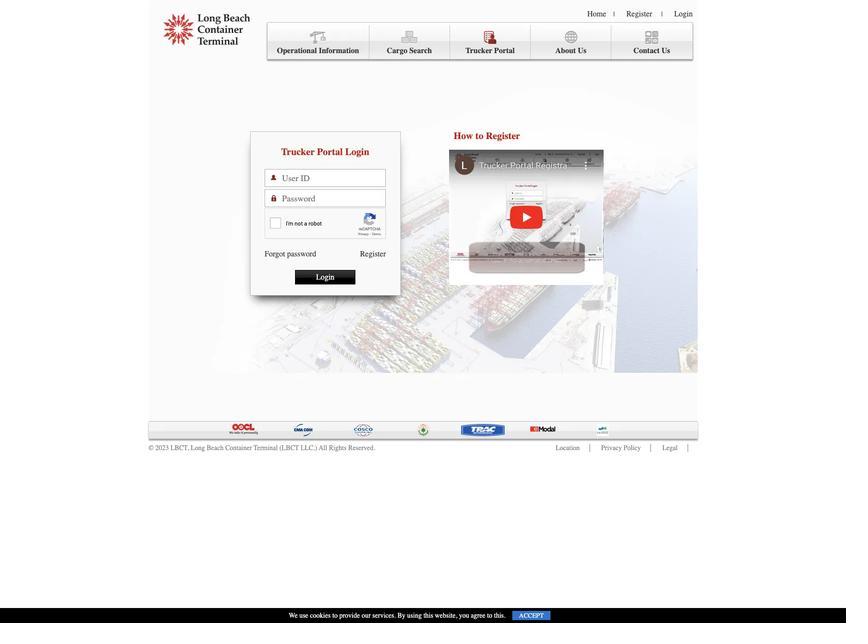 Task type: locate. For each thing, give the bounding box(es) containing it.
| right home link
[[614, 10, 615, 18]]

2 horizontal spatial login
[[675, 10, 693, 18]]

to right how
[[476, 130, 484, 142]]

contact us link
[[612, 25, 693, 59]]

2 horizontal spatial register
[[627, 10, 653, 18]]

0 horizontal spatial register link
[[360, 250, 386, 259]]

legal link
[[663, 444, 678, 452]]

portal for trucker portal login
[[317, 146, 343, 158]]

trucker
[[466, 46, 493, 55], [281, 146, 315, 158]]

login inside button
[[316, 273, 335, 282]]

2 vertical spatial register
[[360, 250, 386, 259]]

0 vertical spatial login
[[675, 10, 693, 18]]

2 vertical spatial login
[[316, 273, 335, 282]]

register
[[627, 10, 653, 18], [486, 130, 521, 142], [360, 250, 386, 259]]

beach
[[207, 444, 224, 452]]

1 horizontal spatial login
[[345, 146, 370, 158]]

login
[[675, 10, 693, 18], [345, 146, 370, 158], [316, 273, 335, 282]]

menu bar
[[267, 22, 693, 59]]

1 vertical spatial trucker
[[281, 146, 315, 158]]

0 horizontal spatial register
[[360, 250, 386, 259]]

policy
[[624, 444, 641, 452]]

0 horizontal spatial login
[[316, 273, 335, 282]]

us right about
[[578, 46, 587, 55]]

1 vertical spatial register
[[486, 130, 521, 142]]

operational information
[[277, 46, 359, 55]]

using
[[407, 612, 422, 620]]

about us link
[[531, 25, 612, 59]]

portal
[[494, 46, 515, 55], [317, 146, 343, 158]]

0 vertical spatial register link
[[627, 10, 653, 18]]

| left login 'link'
[[662, 10, 663, 18]]

1 vertical spatial register link
[[360, 250, 386, 259]]

about
[[556, 46, 576, 55]]

home link
[[588, 10, 607, 18]]

1 horizontal spatial trucker
[[466, 46, 493, 55]]

0 vertical spatial portal
[[494, 46, 515, 55]]

how
[[454, 130, 473, 142]]

1 vertical spatial portal
[[317, 146, 343, 158]]

you
[[459, 612, 469, 620]]

use
[[300, 612, 309, 620]]

1 us from the left
[[578, 46, 587, 55]]

lbct,
[[171, 444, 189, 452]]

we
[[289, 612, 298, 620]]

0 horizontal spatial us
[[578, 46, 587, 55]]

|
[[614, 10, 615, 18], [662, 10, 663, 18]]

0 horizontal spatial portal
[[317, 146, 343, 158]]

0 vertical spatial trucker
[[466, 46, 493, 55]]

portal inside menu bar
[[494, 46, 515, 55]]

menu bar containing operational information
[[267, 22, 693, 59]]

forgot
[[265, 250, 285, 259]]

by
[[398, 612, 406, 620]]

2 horizontal spatial to
[[487, 612, 493, 620]]

us right contact
[[662, 46, 671, 55]]

cargo search link
[[370, 25, 450, 59]]

trucker for trucker portal
[[466, 46, 493, 55]]

1 horizontal spatial register link
[[627, 10, 653, 18]]

login up contact us link on the right top of page
[[675, 10, 693, 18]]

2 | from the left
[[662, 10, 663, 18]]

trucker inside menu bar
[[466, 46, 493, 55]]

to left this.
[[487, 612, 493, 620]]

rights
[[329, 444, 347, 452]]

to
[[476, 130, 484, 142], [333, 612, 338, 620], [487, 612, 493, 620]]

us
[[578, 46, 587, 55], [662, 46, 671, 55]]

reserved.
[[348, 444, 375, 452]]

1 horizontal spatial portal
[[494, 46, 515, 55]]

(lbct
[[280, 444, 299, 452]]

to left provide
[[333, 612, 338, 620]]

location link
[[556, 444, 580, 452]]

User ID text field
[[282, 170, 386, 187]]

all
[[319, 444, 327, 452]]

register link
[[627, 10, 653, 18], [360, 250, 386, 259]]

our
[[362, 612, 371, 620]]

1 horizontal spatial us
[[662, 46, 671, 55]]

0 horizontal spatial |
[[614, 10, 615, 18]]

provide
[[340, 612, 360, 620]]

login up user id text field
[[345, 146, 370, 158]]

1 horizontal spatial |
[[662, 10, 663, 18]]

login for the login button
[[316, 273, 335, 282]]

how to register
[[454, 130, 521, 142]]

trucker for trucker portal login
[[281, 146, 315, 158]]

0 vertical spatial register
[[627, 10, 653, 18]]

2 us from the left
[[662, 46, 671, 55]]

login down password
[[316, 273, 335, 282]]

contact
[[634, 46, 660, 55]]

0 horizontal spatial trucker
[[281, 146, 315, 158]]

login link
[[675, 10, 693, 18]]

we use cookies to provide our services. by using this website, you agree to this.
[[289, 612, 506, 620]]

services.
[[373, 612, 396, 620]]



Task type: vqa. For each thing, say whether or not it's contained in the screenshot.
the ':' corresponding to Phone :
no



Task type: describe. For each thing, give the bounding box(es) containing it.
cookies
[[310, 612, 331, 620]]

trucker portal login
[[281, 146, 370, 158]]

cargo
[[387, 46, 408, 55]]

© 2023 lbct, long beach container terminal (lbct llc.) all rights reserved.
[[149, 444, 375, 452]]

forgot password
[[265, 250, 316, 259]]

this
[[424, 612, 434, 620]]

operational information link
[[267, 25, 370, 59]]

privacy
[[602, 444, 622, 452]]

2023
[[155, 444, 169, 452]]

information
[[319, 46, 359, 55]]

password
[[287, 250, 316, 259]]

portal for trucker portal
[[494, 46, 515, 55]]

1 horizontal spatial register
[[486, 130, 521, 142]]

trucker portal
[[466, 46, 515, 55]]

1 | from the left
[[614, 10, 615, 18]]

login button
[[295, 270, 356, 285]]

operational
[[277, 46, 317, 55]]

about us
[[556, 46, 587, 55]]

accept
[[519, 612, 544, 619]]

0 horizontal spatial to
[[333, 612, 338, 620]]

legal
[[663, 444, 678, 452]]

search
[[410, 46, 432, 55]]

privacy policy
[[602, 444, 641, 452]]

accept button
[[513, 611, 551, 620]]

location
[[556, 444, 580, 452]]

this.
[[494, 612, 506, 620]]

forgot password link
[[265, 250, 316, 259]]

©
[[149, 444, 154, 452]]

llc.)
[[301, 444, 317, 452]]

Password password field
[[282, 190, 386, 207]]

1 vertical spatial login
[[345, 146, 370, 158]]

1 horizontal spatial to
[[476, 130, 484, 142]]

container
[[225, 444, 252, 452]]

terminal
[[254, 444, 278, 452]]

home
[[588, 10, 607, 18]]

login for login 'link'
[[675, 10, 693, 18]]

contact us
[[634, 46, 671, 55]]

register for register link to the top
[[627, 10, 653, 18]]

us for contact us
[[662, 46, 671, 55]]

agree
[[471, 612, 486, 620]]

privacy policy link
[[602, 444, 641, 452]]

us for about us
[[578, 46, 587, 55]]

cargo search
[[387, 46, 432, 55]]

website,
[[435, 612, 458, 620]]

long
[[191, 444, 205, 452]]

register for left register link
[[360, 250, 386, 259]]

trucker portal link
[[450, 25, 531, 59]]



